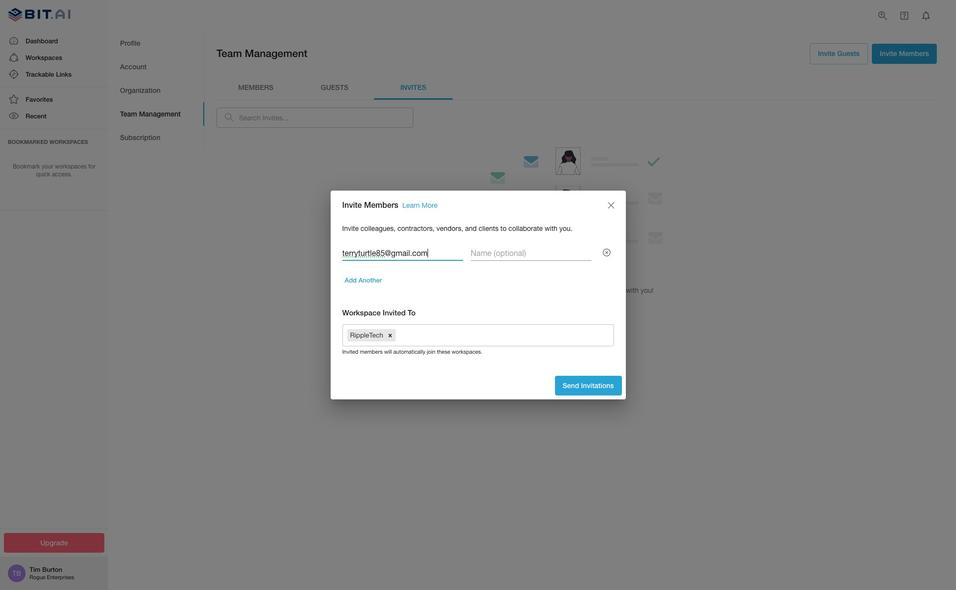 Task type: describe. For each thing, give the bounding box(es) containing it.
send invitations
[[563, 382, 614, 390]]

1 vertical spatial with
[[626, 287, 639, 295]]

tab list containing profile
[[108, 31, 204, 150]]

invite members button
[[872, 44, 937, 64]]

invite members learn more
[[342, 200, 438, 210]]

1 horizontal spatial management
[[245, 47, 307, 60]]

send invitations button
[[555, 376, 622, 396]]

1 vertical spatial collaborate
[[590, 287, 624, 295]]

management inside "tab list"
[[139, 110, 181, 118]]

upgrade
[[40, 539, 68, 547]]

colleagues,
[[361, 225, 396, 233]]

dashboard
[[26, 37, 58, 45]]

send
[[563, 382, 579, 390]]

invite members
[[880, 49, 929, 58]]

bookmark
[[13, 163, 40, 170]]

vendors,
[[437, 225, 463, 233]]

bookmark your workspaces for quick access.
[[13, 163, 95, 178]]

trackable
[[26, 70, 54, 78]]

you!
[[641, 287, 654, 295]]

organization
[[120, 86, 161, 94]]

workspaces.
[[452, 350, 482, 355]]

add another button
[[342, 273, 384, 288]]

trackable links button
[[0, 66, 108, 83]]

members button
[[217, 76, 295, 100]]

subscription link
[[108, 126, 204, 150]]

automatically
[[393, 350, 425, 355]]

learn more link
[[402, 202, 438, 210]]

0 vertical spatial team management
[[217, 47, 307, 60]]

bookmarked
[[8, 139, 48, 145]]

invites button
[[374, 76, 453, 100]]

invite colleagues, contractors, vendors, and clients to collaborate with you.
[[342, 225, 573, 233]]

invite guests button
[[810, 43, 868, 64]]

invite members dialog
[[330, 191, 626, 400]]

for
[[88, 163, 95, 170]]

favorites
[[26, 96, 53, 103]]

tab list containing members
[[217, 76, 937, 100]]

team management link
[[108, 102, 204, 126]]

these
[[437, 350, 450, 355]]

0 vertical spatial invited
[[383, 309, 406, 317]]

account link
[[108, 55, 204, 79]]

trackable links
[[26, 70, 72, 78]]

collaborate inside invite members dialog
[[508, 225, 543, 233]]

invite for invite guests
[[818, 49, 835, 58]]

profile link
[[108, 31, 204, 55]]

workspace
[[342, 309, 381, 317]]

and
[[465, 225, 477, 233]]

another
[[359, 277, 382, 285]]

enterprises
[[47, 575, 74, 581]]

recent
[[26, 112, 47, 120]]

contractors,
[[397, 225, 435, 233]]

invite guests
[[818, 49, 860, 58]]

favorites button
[[0, 91, 108, 108]]

your for bookmark
[[42, 163, 53, 170]]



Task type: locate. For each thing, give the bounding box(es) containing it.
invite for invite colleagues, contractors, vendors, and clients to collaborate with you.
[[342, 225, 359, 233]]

more
[[422, 202, 438, 210]]

your left team
[[518, 287, 532, 295]]

guests
[[321, 83, 348, 92]]

bookmarked workspaces
[[8, 139, 88, 145]]

1 horizontal spatial invited
[[383, 309, 406, 317]]

guests button
[[295, 76, 374, 100]]

workspaces
[[26, 54, 62, 61]]

learn
[[402, 202, 420, 210]]

your
[[42, 163, 53, 170], [518, 287, 532, 295]]

invite your team members to collaborate with you!
[[500, 287, 654, 295]]

0 vertical spatial members
[[551, 287, 580, 295]]

invite right guests
[[880, 49, 897, 58]]

0 horizontal spatial invited
[[342, 350, 358, 355]]

add another
[[345, 277, 382, 285]]

members inside invite members dialog
[[360, 350, 383, 355]]

you.
[[559, 225, 573, 233]]

recent button
[[0, 108, 108, 125]]

workspaces
[[55, 163, 87, 170]]

1 vertical spatial team
[[120, 110, 137, 118]]

team inside team management link
[[120, 110, 137, 118]]

team up subscription
[[120, 110, 137, 118]]

0 horizontal spatial with
[[545, 225, 557, 233]]

quick
[[36, 171, 50, 178]]

team
[[533, 287, 549, 295]]

members for invite members learn more
[[364, 200, 398, 210]]

0 vertical spatial team
[[217, 47, 242, 60]]

workspaces
[[49, 139, 88, 145]]

invited left to
[[383, 309, 406, 317]]

with left you.
[[545, 225, 557, 233]]

1 horizontal spatial members
[[899, 49, 929, 58]]

your inside bookmark your workspaces for quick access.
[[42, 163, 53, 170]]

1 vertical spatial members
[[360, 350, 383, 355]]

team management
[[217, 47, 307, 60], [120, 110, 181, 118]]

rippletech
[[350, 332, 383, 340]]

1 vertical spatial team management
[[120, 110, 181, 118]]

management up members
[[245, 47, 307, 60]]

team management inside "tab list"
[[120, 110, 181, 118]]

members inside dialog
[[364, 200, 398, 210]]

dashboard button
[[0, 32, 108, 49]]

to right team
[[582, 287, 588, 295]]

your up quick
[[42, 163, 53, 170]]

invite up colleagues,
[[342, 200, 362, 210]]

0 horizontal spatial team
[[120, 110, 137, 118]]

Name (optional) text field
[[471, 246, 591, 261]]

0 horizontal spatial collaborate
[[508, 225, 543, 233]]

team
[[217, 47, 242, 60], [120, 110, 137, 118]]

collaborate up "name (optional)" text field at the top of page
[[508, 225, 543, 233]]

access.
[[52, 171, 72, 178]]

invite for invite members
[[880, 49, 897, 58]]

members
[[551, 287, 580, 295], [360, 350, 383, 355]]

members
[[899, 49, 929, 58], [364, 200, 398, 210]]

tim burton rogue enterprises
[[30, 566, 74, 581]]

with
[[545, 225, 557, 233], [626, 287, 639, 295]]

0 vertical spatial with
[[545, 225, 557, 233]]

0 horizontal spatial tab list
[[108, 31, 204, 150]]

members
[[238, 83, 273, 92]]

1 horizontal spatial collaborate
[[590, 287, 624, 295]]

upgrade button
[[4, 534, 104, 554]]

clients
[[479, 225, 499, 233]]

profile
[[120, 39, 140, 47]]

invite inside button
[[880, 49, 897, 58]]

1 horizontal spatial your
[[518, 287, 532, 295]]

invitations
[[581, 382, 614, 390]]

to
[[500, 225, 507, 233], [582, 287, 588, 295]]

invite left guests
[[818, 49, 835, 58]]

invite for invite your team members to collaborate with you!
[[500, 287, 516, 295]]

management
[[245, 47, 307, 60], [139, 110, 181, 118]]

1 horizontal spatial to
[[582, 287, 588, 295]]

workspace invited to
[[342, 309, 416, 317]]

0 vertical spatial management
[[245, 47, 307, 60]]

workspaces button
[[0, 49, 108, 66]]

tim
[[30, 566, 40, 574]]

0 vertical spatial to
[[500, 225, 507, 233]]

0 vertical spatial members
[[899, 49, 929, 58]]

burton
[[42, 566, 62, 574]]

Search Invites... search field
[[239, 108, 413, 128]]

with inside invite members dialog
[[545, 225, 557, 233]]

with left you!
[[626, 287, 639, 295]]

guests
[[837, 49, 860, 58]]

members inside button
[[899, 49, 929, 58]]

1 vertical spatial invited
[[342, 350, 358, 355]]

0 horizontal spatial members
[[360, 350, 383, 355]]

subscription
[[120, 133, 160, 142]]

invite left team
[[500, 287, 516, 295]]

your for invite
[[518, 287, 532, 295]]

to inside invite members dialog
[[500, 225, 507, 233]]

1 vertical spatial members
[[364, 200, 398, 210]]

0 horizontal spatial your
[[42, 163, 53, 170]]

invite inside 'button'
[[818, 49, 835, 58]]

team management up members
[[217, 47, 307, 60]]

members for invite members
[[899, 49, 929, 58]]

invites
[[400, 83, 426, 92]]

1 vertical spatial management
[[139, 110, 181, 118]]

team up members
[[217, 47, 242, 60]]

invite for invite members learn more
[[342, 200, 362, 210]]

0 horizontal spatial management
[[139, 110, 181, 118]]

team management down organization link
[[120, 110, 181, 118]]

will
[[384, 350, 392, 355]]

1 horizontal spatial team management
[[217, 47, 307, 60]]

1 vertical spatial to
[[582, 287, 588, 295]]

1 horizontal spatial team
[[217, 47, 242, 60]]

invited members will automatically join these workspaces.
[[342, 350, 482, 355]]

0 horizontal spatial members
[[364, 200, 398, 210]]

invited down the rippletech
[[342, 350, 358, 355]]

members right team
[[551, 287, 580, 295]]

1 horizontal spatial members
[[551, 287, 580, 295]]

rogue
[[30, 575, 45, 581]]

0 horizontal spatial team management
[[120, 110, 181, 118]]

1 horizontal spatial with
[[626, 287, 639, 295]]

to
[[408, 309, 416, 317]]

join
[[427, 350, 435, 355]]

0 vertical spatial your
[[42, 163, 53, 170]]

0 horizontal spatial to
[[500, 225, 507, 233]]

collaborate left you!
[[590, 287, 624, 295]]

tab list
[[108, 31, 204, 150], [217, 76, 937, 100]]

Email Address text field
[[342, 246, 463, 261]]

to right the "clients"
[[500, 225, 507, 233]]

1 horizontal spatial tab list
[[217, 76, 937, 100]]

invite
[[818, 49, 835, 58], [880, 49, 897, 58], [342, 200, 362, 210], [342, 225, 359, 233], [500, 287, 516, 295]]

invited
[[383, 309, 406, 317], [342, 350, 358, 355]]

account
[[120, 62, 147, 71]]

tb
[[12, 570, 21, 578]]

invite left colleagues,
[[342, 225, 359, 233]]

organization link
[[108, 79, 204, 102]]

links
[[56, 70, 72, 78]]

collaborate
[[508, 225, 543, 233], [590, 287, 624, 295]]

add
[[345, 277, 357, 285]]

management down organization link
[[139, 110, 181, 118]]

0 vertical spatial collaborate
[[508, 225, 543, 233]]

members left will
[[360, 350, 383, 355]]

1 vertical spatial your
[[518, 287, 532, 295]]



Task type: vqa. For each thing, say whether or not it's contained in the screenshot.
first me from the right
no



